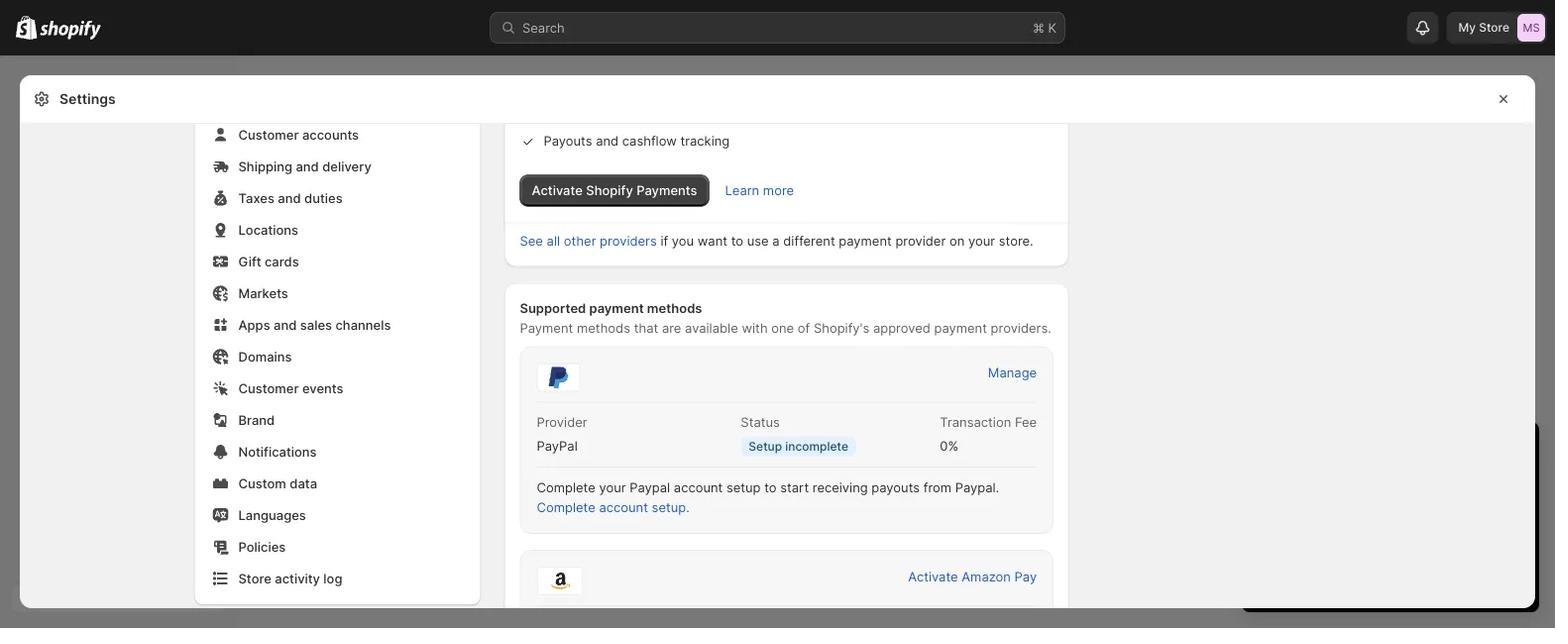 Task type: vqa. For each thing, say whether or not it's contained in the screenshot.
REGION
no



Task type: locate. For each thing, give the bounding box(es) containing it.
transaction
[[940, 415, 1011, 430]]

dialog
[[1544, 75, 1555, 629]]

domains link
[[207, 343, 468, 371]]

activate shopify payments
[[532, 183, 697, 198]]

store right my
[[1479, 20, 1510, 35]]

1 horizontal spatial activate
[[908, 569, 958, 584]]

status setup incomplete
[[741, 415, 849, 454]]

payment up that
[[589, 301, 644, 316]]

fee
[[1015, 415, 1037, 430]]

events
[[302, 381, 344, 396]]

and right payouts
[[596, 133, 619, 149]]

channels
[[336, 317, 391, 333]]

0 horizontal spatial to
[[731, 233, 744, 249]]

0 vertical spatial customer
[[238, 127, 299, 142]]

gift cards link
[[207, 248, 468, 276]]

other
[[564, 233, 596, 249]]

and inside shipping and delivery link
[[296, 159, 319, 174]]

activate left amazon
[[908, 569, 958, 584]]

activate up all
[[532, 183, 583, 198]]

search
[[522, 20, 565, 35]]

your right on
[[968, 233, 995, 249]]

different
[[783, 233, 835, 249]]

0 vertical spatial your
[[968, 233, 995, 249]]

supported payment methods payment methods that are available with one of shopify's approved payment providers.
[[520, 301, 1052, 336]]

1 vertical spatial payment
[[589, 301, 644, 316]]

see all other providers link
[[520, 233, 657, 249]]

payment right the approved
[[934, 321, 987, 336]]

customer down domains
[[238, 381, 299, 396]]

your
[[968, 233, 995, 249], [599, 480, 626, 495]]

cards
[[265, 254, 299, 269]]

1 horizontal spatial payment
[[839, 233, 892, 249]]

shipping and delivery link
[[207, 153, 468, 180]]

1 vertical spatial account
[[599, 500, 648, 515]]

and inside "apps and sales channels" link
[[274, 317, 297, 333]]

want
[[698, 233, 728, 249]]

store
[[1479, 20, 1510, 35], [238, 571, 271, 586]]

0 horizontal spatial store
[[238, 571, 271, 586]]

2 customer from the top
[[238, 381, 299, 396]]

log
[[324, 571, 342, 586]]

1 vertical spatial customer
[[238, 381, 299, 396]]

to
[[731, 233, 744, 249], [765, 480, 777, 495]]

complete
[[537, 480, 596, 495], [537, 500, 596, 515]]

activate amazon pay
[[908, 569, 1037, 584]]

1 vertical spatial activate
[[908, 569, 958, 584]]

sales
[[300, 317, 332, 333]]

markets
[[238, 286, 288, 301]]

activate inside activate amazon pay button
[[908, 569, 958, 584]]

payment left "provider"
[[839, 233, 892, 249]]

1 vertical spatial store
[[238, 571, 271, 586]]

amazon pay image
[[537, 567, 583, 596]]

incomplete
[[785, 440, 849, 454]]

manage link
[[976, 359, 1049, 387]]

and right taxes
[[278, 190, 301, 206]]

and down customer accounts on the left top of the page
[[296, 159, 319, 174]]

1 vertical spatial methods
[[577, 321, 630, 336]]

brand link
[[207, 406, 468, 434]]

paypal express image
[[537, 363, 580, 392]]

0 vertical spatial activate
[[532, 183, 583, 198]]

payment
[[839, 233, 892, 249], [589, 301, 644, 316], [934, 321, 987, 336]]

1 vertical spatial your
[[599, 480, 626, 495]]

available
[[685, 321, 738, 336]]

1 customer from the top
[[238, 127, 299, 142]]

2 complete from the top
[[537, 500, 596, 515]]

0 horizontal spatial methods
[[577, 321, 630, 336]]

to left start
[[765, 480, 777, 495]]

your inside complete your paypal account setup to start receiving payouts from paypal. complete account setup.
[[599, 480, 626, 495]]

customer events
[[238, 381, 344, 396]]

activate
[[532, 183, 583, 198], [908, 569, 958, 584]]

learn more link
[[725, 183, 794, 198]]

your left paypal
[[599, 480, 626, 495]]

payouts
[[544, 133, 592, 149]]

1 horizontal spatial to
[[765, 480, 777, 495]]

cashflow
[[622, 133, 677, 149]]

domains
[[238, 349, 292, 364]]

customer up shipping
[[238, 127, 299, 142]]

0 vertical spatial complete
[[537, 480, 596, 495]]

0 horizontal spatial your
[[599, 480, 626, 495]]

paypal.
[[955, 480, 1000, 495]]

see all other providers if you want to use a different payment provider on your store.
[[520, 233, 1034, 249]]

0 vertical spatial payment
[[839, 233, 892, 249]]

data
[[290, 476, 317, 491]]

2 horizontal spatial payment
[[934, 321, 987, 336]]

and inside taxes and duties link
[[278, 190, 301, 206]]

duties
[[304, 190, 343, 206]]

customer for customer events
[[238, 381, 299, 396]]

paypal
[[537, 439, 578, 454]]

policies link
[[207, 533, 468, 561]]

account down paypal
[[599, 500, 648, 515]]

shopify image
[[16, 15, 37, 39], [40, 20, 101, 40]]

to left 'use'
[[731, 233, 744, 249]]

transaction fee 0%
[[940, 415, 1037, 454]]

of
[[798, 321, 810, 336]]

methods up are on the left
[[647, 301, 702, 316]]

delivery
[[322, 159, 372, 174]]

0 horizontal spatial shopify image
[[16, 15, 37, 39]]

0 horizontal spatial activate
[[532, 183, 583, 198]]

one
[[772, 321, 794, 336]]

locations link
[[207, 216, 468, 244]]

0 vertical spatial methods
[[647, 301, 702, 316]]

activate for activate amazon pay
[[908, 569, 958, 584]]

taxes and duties link
[[207, 184, 468, 212]]

notifications link
[[207, 438, 468, 466]]

activate shopify payments button
[[520, 175, 709, 207]]

setup
[[727, 480, 761, 495]]

0 horizontal spatial account
[[599, 500, 648, 515]]

⌘
[[1033, 20, 1045, 35]]

notifications
[[238, 444, 317, 459]]

gift
[[238, 254, 261, 269]]

0 vertical spatial store
[[1479, 20, 1510, 35]]

activate for activate shopify payments
[[532, 183, 583, 198]]

taxes
[[238, 190, 275, 206]]

custom data
[[238, 476, 317, 491]]

methods left that
[[577, 321, 630, 336]]

my store
[[1459, 20, 1510, 35]]

store down the policies
[[238, 571, 271, 586]]

and right apps
[[274, 317, 297, 333]]

k
[[1048, 20, 1057, 35]]

2 vertical spatial payment
[[934, 321, 987, 336]]

account up setup.
[[674, 480, 723, 495]]

paypal
[[630, 480, 670, 495]]

1 vertical spatial complete
[[537, 500, 596, 515]]

providers.
[[991, 321, 1052, 336]]

brand
[[238, 412, 275, 428]]

activate inside activate shopify payments button
[[532, 183, 583, 198]]

0 vertical spatial account
[[674, 480, 723, 495]]

customer
[[238, 127, 299, 142], [238, 381, 299, 396]]

1 vertical spatial to
[[765, 480, 777, 495]]



Task type: describe. For each thing, give the bounding box(es) containing it.
customer accounts
[[238, 127, 359, 142]]

learn
[[725, 183, 760, 198]]

customer events link
[[207, 375, 468, 402]]

apps and sales channels link
[[207, 311, 468, 339]]

my store image
[[1518, 14, 1546, 42]]

0 horizontal spatial payment
[[589, 301, 644, 316]]

amazon
[[962, 569, 1011, 584]]

status
[[741, 415, 780, 430]]

approved
[[873, 321, 931, 336]]

policies
[[238, 539, 286, 555]]

store activity log link
[[207, 565, 468, 593]]

languages link
[[207, 502, 468, 529]]

complete account setup. link
[[525, 494, 702, 521]]

payments
[[637, 183, 697, 198]]

on
[[950, 233, 965, 249]]

customer accounts link
[[207, 121, 468, 149]]

payment
[[520, 321, 573, 336]]

you
[[672, 233, 694, 249]]

see
[[520, 233, 543, 249]]

1 complete from the top
[[537, 480, 596, 495]]

a
[[773, 233, 780, 249]]

and for shipping
[[296, 159, 319, 174]]

shipping and delivery
[[238, 159, 372, 174]]

with
[[742, 321, 768, 336]]

manage
[[988, 365, 1037, 381]]

from
[[924, 480, 952, 495]]

and for payouts
[[596, 133, 619, 149]]

customer for customer accounts
[[238, 127, 299, 142]]

apps and sales channels
[[238, 317, 391, 333]]

tracking
[[680, 133, 730, 149]]

use
[[747, 233, 769, 249]]

learn more
[[725, 183, 794, 198]]

provider paypal
[[537, 415, 588, 454]]

1 horizontal spatial your
[[968, 233, 995, 249]]

⌘ k
[[1033, 20, 1057, 35]]

shopify
[[586, 183, 633, 198]]

1 horizontal spatial shopify image
[[40, 20, 101, 40]]

locations
[[238, 222, 298, 237]]

start
[[780, 480, 809, 495]]

complete your paypal account setup to start receiving payouts from paypal. complete account setup.
[[537, 480, 1000, 515]]

are
[[662, 321, 681, 336]]

my
[[1459, 20, 1476, 35]]

markets link
[[207, 280, 468, 307]]

languages
[[238, 508, 306, 523]]

taxes and duties
[[238, 190, 343, 206]]

more
[[763, 183, 794, 198]]

0 vertical spatial to
[[731, 233, 744, 249]]

setup
[[749, 440, 782, 454]]

custom
[[238, 476, 286, 491]]

activity
[[275, 571, 320, 586]]

and for apps
[[274, 317, 297, 333]]

custom data link
[[207, 470, 468, 498]]

1 horizontal spatial account
[[674, 480, 723, 495]]

1 horizontal spatial methods
[[647, 301, 702, 316]]

that
[[634, 321, 659, 336]]

all
[[547, 233, 560, 249]]

shopify's
[[814, 321, 870, 336]]

3 days left in your trial element
[[1242, 474, 1540, 613]]

receiving
[[813, 480, 868, 495]]

1 horizontal spatial store
[[1479, 20, 1510, 35]]

gift cards
[[238, 254, 299, 269]]

0%
[[940, 439, 959, 454]]

to inside complete your paypal account setup to start receiving payouts from paypal. complete account setup.
[[765, 480, 777, 495]]

activate amazon pay button
[[896, 563, 1049, 591]]

and for taxes
[[278, 190, 301, 206]]

store.
[[999, 233, 1034, 249]]

provider
[[537, 415, 588, 430]]

payouts and cashflow tracking
[[544, 133, 730, 149]]

settings
[[59, 91, 116, 108]]

provider
[[896, 233, 946, 249]]

apps
[[238, 317, 270, 333]]

store inside settings dialog
[[238, 571, 271, 586]]

supported
[[520, 301, 586, 316]]

settings dialog
[[20, 0, 1536, 629]]

shipping
[[238, 159, 292, 174]]

setup.
[[652, 500, 690, 515]]

if
[[661, 233, 668, 249]]

pay
[[1015, 569, 1037, 584]]



